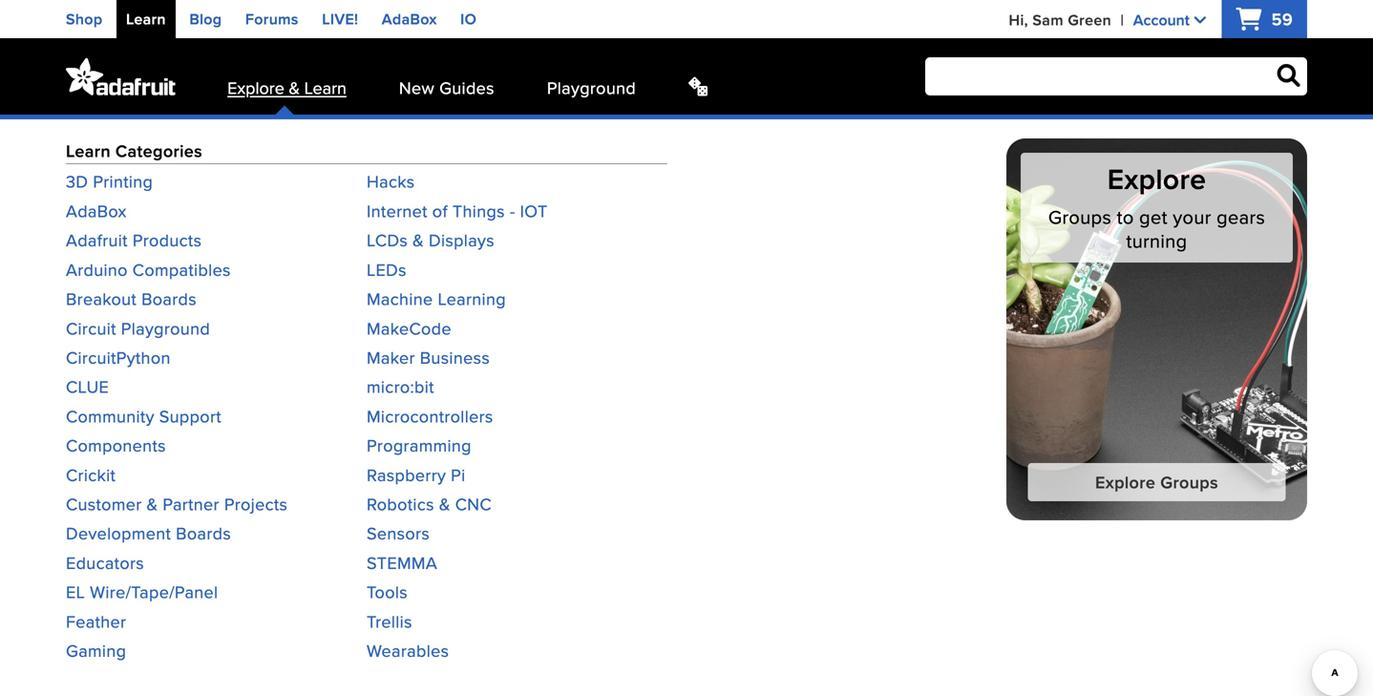 Task type: describe. For each thing, give the bounding box(es) containing it.
wearables
[[367, 639, 449, 663]]

groups for explore groups to get your gears turning
[[1049, 203, 1112, 231]]

led
[[1161, 229, 1189, 251]]

your inside explore groups to get your gears turning
[[1173, 203, 1212, 231]]

build your own pair of hypnotic specs inspired by rezz
[[66, 504, 360, 553]]

featured products for guide region
[[1010, 336, 1305, 696]]

to inside explore groups to get your gears turning
[[1117, 203, 1135, 231]]

rezz-inspired neopixel glasses link
[[103, 129, 349, 153]]

internet of things - iot link
[[367, 199, 548, 223]]

explore groups to get your gears turning
[[1049, 158, 1266, 255]]

trellis link
[[367, 609, 413, 634]]

guide pages element
[[66, 572, 361, 696]]

circuit inside the 3d printing adabox adafruit products arduino compatibles breakout boards circuit playground circuitpython clue community support components crickit customer & partner projects development boards educators el wire/tape/panel feather gaming
[[66, 316, 116, 340]]

build
[[66, 504, 106, 529]]

learn inside popup button
[[304, 75, 347, 100]]

leds inside categories: leds / led pixels 3d printing circuitpython
[[1120, 229, 1156, 251]]

arduino compatibles link
[[66, 257, 231, 282]]

/
[[1156, 229, 1161, 252]]

adafruit logo image
[[66, 57, 175, 96]]

machine
[[367, 287, 433, 311]]

crickit link
[[66, 463, 116, 487]]

1 vertical spatial boards
[[176, 521, 231, 546]]

guide categories element
[[1010, 229, 1305, 295]]

learning
[[438, 287, 506, 311]]

own
[[150, 504, 183, 529]]

printing inside the 3d printing adabox adafruit products arduino compatibles breakout boards circuit playground circuitpython clue community support components crickit customer & partner projects development boards educators el wire/tape/panel feather gaming
[[93, 169, 153, 194]]

guide tagline element
[[66, 504, 361, 553]]

pi
[[451, 463, 466, 487]]

59 link
[[1236, 7, 1293, 32]]

learn categories
[[66, 139, 203, 163]]

0 horizontal spatial leds link
[[367, 257, 407, 282]]

rezz- for rezz-inspired neopixel glasses
[[103, 129, 145, 153]]

neopixel for rezz-inspired neopixel glasses
[[213, 129, 283, 153]]

specs
[[314, 504, 360, 529]]

adabox inside the 3d printing adabox adafruit products arduino compatibles breakout boards circuit playground circuitpython clue community support components crickit customer & partner projects development boards educators el wire/tape/panel feather gaming
[[66, 199, 127, 223]]

customer
[[66, 492, 142, 516]]

internet
[[367, 199, 428, 223]]

guides
[[440, 75, 495, 100]]

led_pixels_final build.jpg image
[[381, 223, 676, 444]]

m4
[[1251, 374, 1275, 398]]

0 horizontal spatial 3d printing link
[[66, 169, 153, 194]]

difficulty:
[[1034, 167, 1101, 189]]

1 horizontal spatial leds link
[[1120, 229, 1156, 251]]

wearables link
[[367, 639, 449, 663]]

breakout boards link
[[66, 287, 197, 311]]

& inside the 3d printing adabox adafruit products arduino compatibles breakout boards circuit playground circuitpython clue community support components crickit customer & partner projects development boards educators el wire/tape/panel feather gaming
[[147, 492, 158, 516]]

forums link
[[245, 8, 299, 30]]

projects
[[224, 492, 288, 516]]

io link
[[461, 8, 477, 30]]

1 horizontal spatial adabox link
[[382, 8, 437, 30]]

things
[[453, 199, 505, 223]]

micro:bit
[[367, 375, 434, 399]]

link image
[[365, 228, 382, 242]]

featured
[[1010, 336, 1081, 361]]

categories
[[116, 139, 203, 163]]

business
[[420, 345, 490, 370]]

breakout
[[66, 287, 137, 311]]

guide type element
[[1010, 198, 1305, 221]]

arduino
[[66, 257, 128, 282]]

wire/tape/panel
[[90, 580, 218, 604]]

hacks
[[367, 169, 415, 194]]

hypnotic
[[242, 504, 310, 529]]

products inside region
[[1085, 336, 1155, 361]]

3d inside the 3d printing adabox adafruit products arduino compatibles breakout boards circuit playground circuitpython clue community support components crickit customer & partner projects development boards educators el wire/tape/panel feather gaming
[[66, 169, 88, 194]]

crickit
[[66, 463, 116, 487]]

diagram
[[121, 612, 187, 637]]

rezz-inspired neopixel glasses
[[103, 129, 349, 153]]

add
[[1124, 467, 1153, 490]]

circuit inside the overview circuit diagram software
[[66, 612, 116, 637]]

maker
[[367, 345, 415, 370]]

customer & partner projects link
[[66, 492, 288, 516]]

iot
[[520, 199, 548, 223]]

gears
[[1217, 203, 1266, 231]]

leds inside hacks internet of things - iot lcds & displays leds machine learning makecode maker business micro:bit microcontrollers programming raspberry pi robotics & cnc sensors stemma tools trellis wearables
[[367, 257, 407, 282]]

type:
[[1080, 198, 1119, 221]]

difficulty: intermediate
[[1034, 167, 1196, 189]]

lcds & displays link
[[367, 228, 495, 252]]

overview circuit diagram software
[[66, 582, 187, 667]]

circuitpython inside the 3d printing adabox adafruit products arduino compatibles breakout boards circuit playground circuitpython clue community support components crickit customer & partner projects development boards educators el wire/tape/panel feather gaming
[[66, 345, 171, 370]]

partner
[[163, 492, 220, 516]]

raspberry
[[367, 463, 446, 487]]

tools
[[367, 580, 408, 604]]

stemma
[[367, 551, 438, 575]]

guide metadata element
[[1010, 167, 1305, 327]]

atsamd51
[[1115, 417, 1201, 441]]

0 vertical spatial adabox
[[382, 8, 437, 30]]

usage
[[381, 161, 463, 202]]

24
[[1034, 305, 1052, 327]]

led pixels link
[[1161, 229, 1234, 251]]

guide favorites count element
[[1010, 305, 1305, 327]]

green
[[1068, 9, 1112, 31]]

inspired for rezz-inspired neopixel glasses by ruiz brothers
[[136, 402, 240, 443]]

explore for explore groups to get your gears turning
[[1108, 158, 1207, 200]]

live! link
[[322, 8, 359, 30]]

0 vertical spatial boards
[[141, 287, 197, 311]]

hacks internet of things - iot lcds & displays leds machine learning makecode maker business micro:bit microcontrollers programming raspberry pi robotics & cnc sensors stemma tools trellis wearables
[[367, 169, 548, 663]]

view a random guide image
[[689, 77, 708, 96]]

guide type: project
[[1034, 198, 1173, 221]]

led_pixels_itsy usb.jpg image
[[381, 463, 676, 685]]

categories: leds / led pixels 3d printing circuitpython
[[1034, 229, 1234, 295]]

explore groups
[[1096, 470, 1219, 495]]

your inside build your own pair of hypnotic specs inspired by rezz
[[110, 504, 145, 529]]

guide information element
[[66, 167, 361, 553]]

clue
[[66, 375, 109, 399]]

adafruit itsybitsy m4 express featuring atsamd51 link
[[1115, 374, 1275, 441]]

machine learning link
[[367, 287, 506, 311]]

favorites count image
[[1010, 305, 1024, 327]]

1 horizontal spatial circuitpython link
[[1034, 273, 1128, 295]]

page content region for guide metadata element
[[365, 223, 991, 696]]

neopixel for rezz-inspired neopixel glasses by ruiz brothers
[[66, 430, 180, 471]]

link image
[[365, 469, 382, 482]]

educators
[[66, 551, 144, 575]]

software link
[[66, 643, 136, 667]]

sensors
[[367, 521, 430, 546]]

rezz- for rezz-inspired neopixel glasses by ruiz brothers
[[66, 402, 136, 443]]

adafruit inside the 3d printing adabox adafruit products arduino compatibles breakout boards circuit playground circuitpython clue community support components crickit customer & partner projects development boards educators el wire/tape/panel feather gaming
[[66, 228, 128, 252]]

1 vertical spatial adabox link
[[66, 199, 127, 223]]

microcontrollers
[[367, 404, 494, 428]]

el
[[66, 580, 85, 604]]

inspired for rezz-inspired neopixel glasses
[[145, 129, 209, 153]]

learn home image
[[66, 133, 86, 150]]

support
[[159, 404, 222, 428]]

cnc
[[455, 492, 492, 516]]

gaming
[[66, 639, 126, 663]]

3d inside categories: leds / led pixels 3d printing circuitpython
[[1034, 251, 1054, 273]]

circuit diagram link
[[66, 612, 187, 637]]



Task type: vqa. For each thing, say whether or not it's contained in the screenshot.
Explore & Learn
yes



Task type: locate. For each thing, give the bounding box(es) containing it.
explore groups link
[[1028, 463, 1286, 502]]

educators link
[[66, 551, 144, 575]]

by
[[134, 529, 153, 553]]

& down forums
[[289, 75, 300, 100]]

1 vertical spatial playground
[[121, 316, 210, 340]]

1 vertical spatial to
[[1158, 467, 1172, 490]]

& right lcds
[[413, 228, 424, 252]]

to right the add
[[1158, 467, 1172, 490]]

1 circuit from the top
[[66, 316, 116, 340]]

0 horizontal spatial leds
[[367, 257, 407, 282]]

blog link
[[189, 8, 222, 30]]

1 horizontal spatial your
[[1173, 203, 1212, 231]]

account button
[[1134, 9, 1206, 32]]

circuitpython inside categories: leds / led pixels 3d printing circuitpython
[[1034, 273, 1128, 295]]

2 vertical spatial learn
[[66, 139, 111, 163]]

glasses inside rezz-inspired neopixel glasses by ruiz brothers
[[188, 430, 289, 471]]

0 horizontal spatial adafruit
[[66, 228, 128, 252]]

hi, sam green | account
[[1009, 9, 1190, 31]]

2 page content region from the top
[[365, 223, 991, 696]]

overview
[[66, 582, 140, 606]]

0 vertical spatial adafruit
[[66, 228, 128, 252]]

explore, groups to get your gears turning image
[[1007, 139, 1308, 521]]

learn left "categories"
[[66, 139, 111, 163]]

circuitpython down circuit playground link
[[66, 345, 171, 370]]

3d printing link up saves in the top of the page
[[1034, 251, 1112, 273]]

59
[[1267, 7, 1293, 32]]

& down ruiz brothers link
[[147, 492, 158, 516]]

to left get
[[1117, 203, 1135, 231]]

page content region for guide type element
[[365, 161, 991, 696]]

development
[[66, 521, 171, 546]]

adabox link left the io
[[382, 8, 437, 30]]

skill level image
[[1010, 167, 1024, 189]]

-
[[510, 199, 516, 223]]

1 horizontal spatial circuitpython
[[1034, 273, 1128, 295]]

0 vertical spatial leds link
[[1120, 229, 1156, 251]]

0 vertical spatial learn
[[126, 8, 166, 30]]

of right pair
[[222, 504, 238, 529]]

1 vertical spatial learn
[[304, 75, 347, 100]]

1 vertical spatial adafruit
[[1115, 374, 1177, 398]]

0 horizontal spatial groups
[[1049, 203, 1112, 231]]

learn left blog
[[126, 8, 166, 30]]

0 vertical spatial circuit
[[66, 316, 116, 340]]

0 vertical spatial circuitpython link
[[1034, 273, 1128, 295]]

0 vertical spatial to
[[1117, 203, 1135, 231]]

0 horizontal spatial learn
[[66, 139, 111, 163]]

saves
[[1057, 305, 1099, 327]]

0 vertical spatial leds
[[1120, 229, 1156, 251]]

inspired inside breadcrumbs element
[[145, 129, 209, 153]]

glasses up projects
[[188, 430, 289, 471]]

0 vertical spatial inspired
[[145, 129, 209, 153]]

0 horizontal spatial circuitpython
[[66, 345, 171, 370]]

2 horizontal spatial learn
[[304, 75, 347, 100]]

playground inside the 3d printing adabox adafruit products arduino compatibles breakout boards circuit playground circuitpython clue community support components crickit customer & partner projects development boards educators el wire/tape/panel feather gaming
[[121, 316, 210, 340]]

categories:
[[1034, 229, 1116, 252]]

glasses inside breadcrumbs element
[[288, 129, 349, 153]]

adafruit inside "adafruit itsybitsy m4 express featuring atsamd51 $14.95 add to cart"
[[1115, 374, 1177, 398]]

1 vertical spatial 3d
[[1034, 251, 1054, 273]]

turning
[[1127, 227, 1188, 255]]

3d down the learn home 'icon'
[[66, 169, 88, 194]]

3d right 'categories' image
[[1034, 251, 1054, 273]]

products down guide favorites count element
[[1085, 336, 1155, 361]]

cart
[[1176, 467, 1206, 490]]

1 vertical spatial explore
[[1108, 158, 1207, 200]]

leds link
[[1120, 229, 1156, 251], [367, 257, 407, 282]]

2 vertical spatial explore
[[1096, 470, 1156, 495]]

0 horizontal spatial adabox
[[66, 199, 127, 223]]

0 vertical spatial adabox link
[[382, 8, 437, 30]]

$14.95
[[1115, 441, 1163, 463]]

makecode
[[367, 316, 452, 340]]

learn for learn categories
[[66, 139, 111, 163]]

1 vertical spatial glasses
[[188, 430, 289, 471]]

of inside build your own pair of hypnotic specs inspired by rezz
[[222, 504, 238, 529]]

1 vertical spatial printing
[[1058, 251, 1112, 273]]

1 vertical spatial adabox
[[66, 199, 127, 223]]

makecode link
[[367, 316, 452, 340]]

development boards link
[[66, 521, 231, 546]]

0 vertical spatial your
[[1173, 203, 1212, 231]]

of
[[433, 199, 448, 223], [222, 504, 238, 529]]

0 vertical spatial products
[[133, 228, 202, 252]]

page content region
[[365, 161, 991, 696], [365, 223, 991, 696]]

of inside hacks internet of things - iot lcds & displays leds machine learning makecode maker business micro:bit microcontrollers programming raspberry pi robotics & cnc sensors stemma tools trellis wearables
[[433, 199, 448, 223]]

circuit up gaming
[[66, 612, 116, 637]]

1 horizontal spatial 3d printing link
[[1034, 251, 1112, 273]]

0 vertical spatial printing
[[93, 169, 153, 194]]

1 horizontal spatial leds
[[1120, 229, 1156, 251]]

chevron right image
[[90, 138, 98, 149]]

hacks link
[[367, 169, 415, 194]]

adabox left the io
[[382, 8, 437, 30]]

printing up saves in the top of the page
[[1058, 251, 1112, 273]]

breadcrumbs element
[[66, 129, 417, 154]]

add to cart link
[[1115, 465, 1216, 493]]

1 vertical spatial your
[[110, 504, 145, 529]]

1 horizontal spatial to
[[1158, 467, 1172, 490]]

rezz- inside breadcrumbs element
[[103, 129, 145, 153]]

robotics
[[367, 492, 434, 516]]

neopixel inside breadcrumbs element
[[213, 129, 283, 153]]

2 circuit from the top
[[66, 612, 116, 637]]

rezz- inside rezz-inspired neopixel glasses by ruiz brothers
[[66, 402, 136, 443]]

ruiz brothers link
[[91, 465, 196, 490]]

1 horizontal spatial neopixel
[[213, 129, 283, 153]]

0 vertical spatial 3d
[[66, 169, 88, 194]]

0 vertical spatial of
[[433, 199, 448, 223]]

groups for explore groups
[[1161, 470, 1219, 495]]

None search field
[[926, 57, 1308, 96]]

neopixel inside rezz-inspired neopixel glasses by ruiz brothers
[[66, 430, 180, 471]]

components link
[[66, 433, 166, 458]]

inspired
[[145, 129, 209, 153], [136, 402, 240, 443]]

feather link
[[66, 609, 126, 634]]

pair
[[188, 504, 217, 529]]

feather
[[66, 609, 126, 634]]

0 vertical spatial playground
[[547, 75, 636, 100]]

printing
[[93, 169, 153, 194], [1058, 251, 1112, 273]]

groups inside explore groups to get your gears turning
[[1049, 203, 1112, 231]]

circuitpython link up saves in the top of the page
[[1034, 273, 1128, 295]]

0 horizontal spatial circuitpython link
[[66, 345, 171, 370]]

rezz- down clue link
[[66, 402, 136, 443]]

explore for explore groups
[[1096, 470, 1156, 495]]

playground
[[547, 75, 636, 100], [121, 316, 210, 340]]

intermediate
[[1106, 167, 1196, 189]]

rezz- right chevron right icon
[[103, 129, 145, 153]]

0 vertical spatial glasses
[[288, 129, 349, 153]]

1 vertical spatial inspired
[[136, 402, 240, 443]]

adafruit up atsamd51
[[1115, 374, 1177, 398]]

1 horizontal spatial adabox
[[382, 8, 437, 30]]

project
[[1123, 198, 1173, 221]]

0 vertical spatial 3d printing link
[[66, 169, 153, 194]]

printing inside categories: leds / led pixels 3d printing circuitpython
[[1058, 251, 1112, 273]]

1 horizontal spatial groups
[[1161, 470, 1219, 495]]

0 horizontal spatial playground
[[121, 316, 210, 340]]

1 vertical spatial circuitpython link
[[66, 345, 171, 370]]

to inside "adafruit itsybitsy m4 express featuring atsamd51 $14.95 add to cart"
[[1158, 467, 1172, 490]]

guide type image
[[1010, 199, 1024, 220]]

glasses
[[288, 129, 349, 153], [188, 430, 289, 471]]

1 vertical spatial leds link
[[367, 257, 407, 282]]

groups
[[1049, 203, 1112, 231], [1161, 470, 1219, 495]]

1 horizontal spatial printing
[[1058, 251, 1112, 273]]

1 horizontal spatial learn
[[126, 8, 166, 30]]

0 vertical spatial rezz-
[[103, 129, 145, 153]]

boards down partner
[[176, 521, 231, 546]]

0 horizontal spatial neopixel
[[66, 430, 180, 471]]

boards down compatibles
[[141, 287, 197, 311]]

printing down learn categories
[[93, 169, 153, 194]]

circuit
[[66, 316, 116, 340], [66, 612, 116, 637]]

0 horizontal spatial of
[[222, 504, 238, 529]]

1 vertical spatial of
[[222, 504, 238, 529]]

circuitpython
[[1034, 273, 1128, 295], [66, 345, 171, 370]]

neopixel down community
[[66, 430, 180, 471]]

0 vertical spatial groups
[[1049, 203, 1112, 231]]

1 horizontal spatial adafruit
[[1115, 374, 1177, 398]]

skill level element
[[1010, 167, 1305, 189]]

software
[[66, 643, 136, 667]]

adabox link up adafruit products link
[[66, 199, 127, 223]]

0 vertical spatial circuitpython
[[1034, 273, 1128, 295]]

0 horizontal spatial 3d
[[66, 169, 88, 194]]

explore & learn button
[[227, 75, 347, 100]]

trellis
[[367, 609, 413, 634]]

0 vertical spatial explore
[[227, 75, 285, 100]]

adabox up adafruit products link
[[66, 199, 127, 223]]

search image
[[1278, 64, 1301, 87]]

None search field
[[727, 57, 1308, 96]]

neopixel down explore & learn popup button
[[213, 129, 283, 153]]

0 vertical spatial neopixel
[[213, 129, 283, 153]]

circuitpython link down circuit playground link
[[66, 345, 171, 370]]

sam
[[1033, 9, 1064, 31]]

overview link
[[66, 582, 140, 606]]

1 vertical spatial circuitpython
[[66, 345, 171, 370]]

glasses for rezz-inspired neopixel glasses by ruiz brothers
[[188, 430, 289, 471]]

0 horizontal spatial your
[[110, 504, 145, 529]]

blog
[[189, 8, 222, 30]]

programming link
[[367, 433, 472, 458]]

to
[[1117, 203, 1135, 231], [1158, 467, 1172, 490]]

learn down live! link at the left top of the page
[[304, 75, 347, 100]]

of up lcds & displays link
[[433, 199, 448, 223]]

categories image
[[1010, 230, 1024, 295]]

1 horizontal spatial of
[[433, 199, 448, 223]]

components
[[66, 433, 166, 458]]

1 vertical spatial circuit
[[66, 612, 116, 637]]

circuitpython up saves in the top of the page
[[1034, 273, 1128, 295]]

1 vertical spatial 3d printing link
[[1034, 251, 1112, 273]]

&
[[289, 75, 300, 100], [413, 228, 424, 252], [147, 492, 158, 516], [439, 492, 451, 516]]

3d
[[66, 169, 88, 194], [1034, 251, 1054, 273]]

0 horizontal spatial adabox link
[[66, 199, 127, 223]]

products
[[133, 228, 202, 252], [1085, 336, 1155, 361]]

account
[[1134, 9, 1190, 31]]

1 horizontal spatial playground
[[547, 75, 636, 100]]

0 horizontal spatial products
[[133, 228, 202, 252]]

adafruit
[[66, 228, 128, 252], [1115, 374, 1177, 398]]

0 horizontal spatial printing
[[93, 169, 153, 194]]

learn link
[[126, 8, 166, 30]]

learn for learn link at top left
[[126, 8, 166, 30]]

3d printing link down learn categories
[[66, 169, 153, 194]]

inspired
[[66, 529, 129, 553]]

live!
[[322, 8, 359, 30]]

1 horizontal spatial 3d
[[1034, 251, 1054, 273]]

1 horizontal spatial products
[[1085, 336, 1155, 361]]

1 page content region from the top
[[365, 161, 991, 696]]

your
[[1173, 203, 1212, 231], [110, 504, 145, 529]]

1 vertical spatial groups
[[1161, 470, 1219, 495]]

1 vertical spatial products
[[1085, 336, 1155, 361]]

page content region containing usage
[[365, 161, 991, 696]]

1 vertical spatial neopixel
[[66, 430, 180, 471]]

raspberry pi link
[[367, 463, 466, 487]]

brothers
[[129, 465, 196, 490]]

explore
[[227, 75, 285, 100], [1108, 158, 1207, 200], [1096, 470, 1156, 495]]

explore & learn
[[227, 75, 347, 100]]

ruiz
[[91, 465, 124, 490]]

tools link
[[367, 580, 408, 604]]

circuit down breakout
[[66, 316, 116, 340]]

& left "cnc"
[[439, 492, 451, 516]]

explore for explore & learn
[[227, 75, 285, 100]]

circuit playground link
[[66, 316, 210, 340]]

glasses for rezz-inspired neopixel glasses
[[288, 129, 349, 153]]

0 horizontal spatial to
[[1117, 203, 1135, 231]]

products up compatibles
[[133, 228, 202, 252]]

1 vertical spatial leds
[[367, 257, 407, 282]]

featuring
[[1181, 395, 1251, 420]]

community support link
[[66, 404, 222, 428]]

adafruit up "arduino"
[[66, 228, 128, 252]]

explore inside popup button
[[227, 75, 285, 100]]

1 vertical spatial rezz-
[[66, 402, 136, 443]]

rezz
[[157, 529, 195, 553]]

guide
[[1034, 198, 1076, 221]]

explore inside explore groups to get your gears turning
[[1108, 158, 1207, 200]]

inspired inside rezz-inspired neopixel glasses by ruiz brothers
[[136, 402, 240, 443]]

glasses down explore & learn popup button
[[288, 129, 349, 153]]

shop link
[[66, 8, 103, 30]]

& inside popup button
[[289, 75, 300, 100]]

pixels
[[1193, 229, 1234, 251]]

adafruit products link
[[66, 228, 202, 252]]

products inside the 3d printing adabox adafruit products arduino compatibles breakout boards circuit playground circuitpython clue community support components crickit customer & partner projects development boards educators el wire/tape/panel feather gaming
[[133, 228, 202, 252]]



